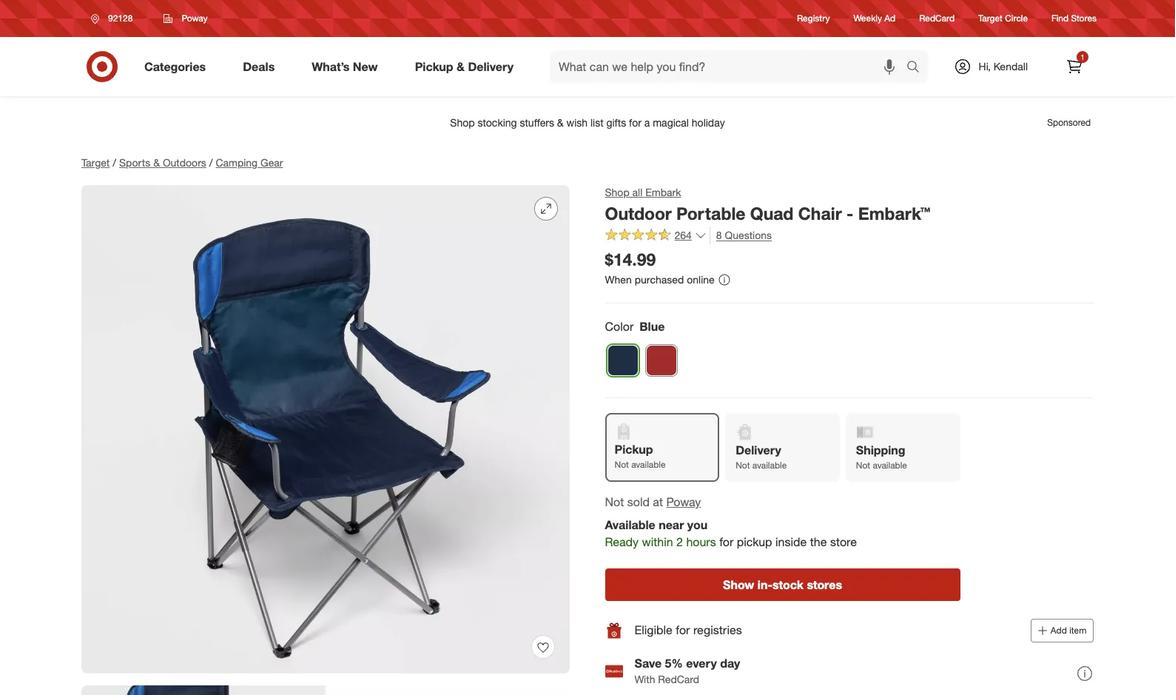 Task type: vqa. For each thing, say whether or not it's contained in the screenshot.
'What's New' link
yes



Task type: locate. For each thing, give the bounding box(es) containing it.
save 5% every day with redcard
[[635, 656, 741, 686]]

1 vertical spatial redcard
[[659, 673, 700, 686]]

92128 button
[[81, 5, 148, 32]]

delivery not available
[[736, 443, 787, 471]]

categories link
[[132, 50, 224, 83]]

inside
[[776, 534, 807, 549]]

/
[[113, 156, 116, 169], [209, 156, 213, 169]]

1 horizontal spatial delivery
[[736, 443, 782, 458]]

0 horizontal spatial poway
[[182, 13, 208, 24]]

0 horizontal spatial for
[[676, 623, 691, 638]]

pickup inside pickup & delivery link
[[415, 59, 453, 74]]

image gallery element
[[81, 185, 570, 695]]

within
[[643, 534, 674, 549]]

8 questions link
[[710, 227, 772, 244]]

categories
[[144, 59, 206, 74]]

0 vertical spatial pickup
[[415, 59, 453, 74]]

0 vertical spatial redcard
[[920, 13, 955, 24]]

purchased
[[635, 273, 685, 286]]

1 horizontal spatial target
[[979, 13, 1003, 24]]

pickup up sold
[[615, 442, 654, 457]]

show in-stock stores button
[[606, 568, 961, 601]]

pickup & delivery link
[[402, 50, 532, 83]]

264 link
[[606, 227, 707, 245]]

/ left the camping at the left of page
[[209, 156, 213, 169]]

shipping not available
[[857, 443, 908, 471]]

search button
[[900, 50, 935, 86]]

1 horizontal spatial &
[[457, 59, 465, 74]]

available inside delivery not available
[[753, 460, 787, 471]]

target circle link
[[979, 12, 1028, 25]]

not up sold
[[615, 459, 629, 470]]

pickup
[[737, 534, 773, 549]]

poway inside dropdown button
[[182, 13, 208, 24]]

registries
[[694, 623, 743, 638]]

1 vertical spatial delivery
[[736, 443, 782, 458]]

day
[[721, 656, 741, 671]]

not inside delivery not available
[[736, 460, 751, 471]]

0 horizontal spatial /
[[113, 156, 116, 169]]

what's
[[312, 59, 350, 74]]

pickup right new
[[415, 59, 453, 74]]

target for target / sports & outdoors / camping gear
[[81, 156, 110, 169]]

when purchased online
[[606, 273, 715, 286]]

&
[[457, 59, 465, 74], [153, 156, 160, 169]]

not down shipping
[[857, 460, 871, 471]]

not for shipping
[[857, 460, 871, 471]]

1 horizontal spatial /
[[209, 156, 213, 169]]

not up 'available near you ready within 2 hours for pickup inside the store' at the bottom right
[[736, 460, 751, 471]]

pickup not available
[[615, 442, 666, 470]]

outdoor
[[606, 203, 672, 224]]

eligible
[[635, 623, 673, 638]]

0 vertical spatial delivery
[[468, 59, 514, 74]]

advertisement region
[[70, 105, 1106, 141]]

find stores
[[1052, 13, 1097, 24]]

264
[[675, 229, 692, 241]]

0 horizontal spatial pickup
[[415, 59, 453, 74]]

/ right target link
[[113, 156, 116, 169]]

target left sports
[[81, 156, 110, 169]]

available for shipping
[[873, 460, 908, 471]]

shop all embark outdoor portable quad chair - embark™
[[606, 186, 931, 224]]

2 horizontal spatial available
[[873, 460, 908, 471]]

0 vertical spatial for
[[720, 534, 734, 549]]

not sold at poway
[[606, 495, 702, 509]]

for right hours
[[720, 534, 734, 549]]

registry
[[797, 13, 830, 24]]

pickup for &
[[415, 59, 453, 74]]

redcard right ad
[[920, 13, 955, 24]]

delivery
[[468, 59, 514, 74], [736, 443, 782, 458]]

weekly ad
[[854, 13, 896, 24]]

pickup
[[415, 59, 453, 74], [615, 442, 654, 457]]

92128
[[108, 13, 133, 24]]

$14.99
[[606, 248, 656, 269]]

1 horizontal spatial for
[[720, 534, 734, 549]]

poway right at
[[667, 495, 702, 509]]

0 horizontal spatial available
[[632, 459, 666, 470]]

1 horizontal spatial redcard
[[920, 13, 955, 24]]

for right eligible
[[676, 623, 691, 638]]

2 / from the left
[[209, 156, 213, 169]]

target link
[[81, 156, 110, 169]]

1 vertical spatial target
[[81, 156, 110, 169]]

hi,
[[979, 60, 991, 73]]

with
[[635, 673, 656, 686]]

target for target circle
[[979, 13, 1003, 24]]

1 vertical spatial &
[[153, 156, 160, 169]]

circle
[[1005, 13, 1028, 24]]

when
[[606, 273, 632, 286]]

not
[[615, 459, 629, 470], [736, 460, 751, 471], [857, 460, 871, 471], [606, 495, 625, 509]]

weekly
[[854, 13, 882, 24]]

not left sold
[[606, 495, 625, 509]]

1 horizontal spatial poway
[[667, 495, 702, 509]]

0 vertical spatial target
[[979, 13, 1003, 24]]

weekly ad link
[[854, 12, 896, 25]]

0 horizontal spatial target
[[81, 156, 110, 169]]

hi, kendall
[[979, 60, 1028, 73]]

target left circle
[[979, 13, 1003, 24]]

0 vertical spatial poway
[[182, 13, 208, 24]]

poway up categories link
[[182, 13, 208, 24]]

near
[[659, 517, 685, 532]]

gear
[[261, 156, 283, 169]]

redcard down 5%
[[659, 673, 700, 686]]

1 horizontal spatial available
[[753, 460, 787, 471]]

deals
[[243, 59, 275, 74]]

for
[[720, 534, 734, 549], [676, 623, 691, 638]]

new
[[353, 59, 378, 74]]

target inside target circle link
[[979, 13, 1003, 24]]

camping
[[216, 156, 258, 169]]

target / sports & outdoors / camping gear
[[81, 156, 283, 169]]

embark™
[[859, 203, 931, 224]]

1 vertical spatial poway
[[667, 495, 702, 509]]

not inside shipping not available
[[857, 460, 871, 471]]

1 horizontal spatial pickup
[[615, 442, 654, 457]]

not inside pickup not available
[[615, 459, 629, 470]]

0 horizontal spatial redcard
[[659, 673, 700, 686]]

8
[[717, 229, 723, 241]]

pickup inside pickup not available
[[615, 442, 654, 457]]

store
[[831, 534, 858, 549]]

what's new link
[[299, 50, 397, 83]]

available inside pickup not available
[[632, 459, 666, 470]]

available inside shipping not available
[[873, 460, 908, 471]]

1 vertical spatial pickup
[[615, 442, 654, 457]]



Task type: describe. For each thing, give the bounding box(es) containing it.
0 horizontal spatial delivery
[[468, 59, 514, 74]]

show in-stock stores
[[724, 577, 843, 592]]

1
[[1081, 53, 1085, 61]]

add item button
[[1031, 619, 1094, 642]]

available near you ready within 2 hours for pickup inside the store
[[606, 517, 858, 549]]

for inside 'available near you ready within 2 hours for pickup inside the store'
[[720, 534, 734, 549]]

ready
[[606, 534, 639, 549]]

stores
[[1071, 13, 1097, 24]]

poway button
[[667, 494, 702, 511]]

sports & outdoors link
[[119, 156, 206, 169]]

registry link
[[797, 12, 830, 25]]

What can we help you find? suggestions appear below search field
[[550, 50, 910, 83]]

deals link
[[230, 50, 293, 83]]

show
[[724, 577, 755, 592]]

camping gear link
[[216, 156, 283, 169]]

find
[[1052, 13, 1069, 24]]

kendall
[[994, 60, 1028, 73]]

add
[[1051, 625, 1068, 636]]

blue image
[[608, 345, 639, 376]]

outdoors
[[163, 156, 206, 169]]

save
[[635, 656, 662, 671]]

stores
[[808, 577, 843, 592]]

available
[[606, 517, 656, 532]]

not for pickup
[[615, 459, 629, 470]]

quad
[[751, 203, 794, 224]]

what's new
[[312, 59, 378, 74]]

poway button
[[154, 5, 217, 32]]

the
[[811, 534, 828, 549]]

sports
[[119, 156, 150, 169]]

1 / from the left
[[113, 156, 116, 169]]

0 vertical spatial &
[[457, 59, 465, 74]]

5%
[[666, 656, 684, 671]]

redcard inside save 5% every day with redcard
[[659, 673, 700, 686]]

questions
[[725, 229, 772, 241]]

color
[[606, 319, 634, 334]]

available for delivery
[[753, 460, 787, 471]]

you
[[688, 517, 708, 532]]

portable
[[677, 203, 746, 224]]

sold
[[628, 495, 650, 509]]

0 horizontal spatial &
[[153, 156, 160, 169]]

pickup & delivery
[[415, 59, 514, 74]]

8 questions
[[717, 229, 772, 241]]

search
[[900, 60, 935, 75]]

find stores link
[[1052, 12, 1097, 25]]

target circle
[[979, 13, 1028, 24]]

ad
[[885, 13, 896, 24]]

1 link
[[1059, 50, 1091, 83]]

eligible for registries
[[635, 623, 743, 638]]

shop
[[606, 186, 630, 198]]

hours
[[687, 534, 717, 549]]

redcard link
[[920, 12, 955, 25]]

color blue
[[606, 319, 665, 334]]

shipping
[[857, 443, 906, 458]]

every
[[687, 656, 717, 671]]

2
[[677, 534, 684, 549]]

add item
[[1051, 625, 1087, 636]]

blue
[[640, 319, 665, 334]]

item
[[1070, 625, 1087, 636]]

chair
[[799, 203, 843, 224]]

in-
[[758, 577, 773, 592]]

embark
[[646, 186, 682, 198]]

all
[[633, 186, 643, 198]]

online
[[687, 273, 715, 286]]

stock
[[773, 577, 804, 592]]

not for delivery
[[736, 460, 751, 471]]

outdoor portable quad chair - embark™, 1 of 6 image
[[81, 185, 570, 674]]

at
[[654, 495, 664, 509]]

delivery inside delivery not available
[[736, 443, 782, 458]]

available for pickup
[[632, 459, 666, 470]]

pickup for not
[[615, 442, 654, 457]]

1 vertical spatial for
[[676, 623, 691, 638]]

red image
[[646, 345, 677, 376]]

-
[[847, 203, 854, 224]]



